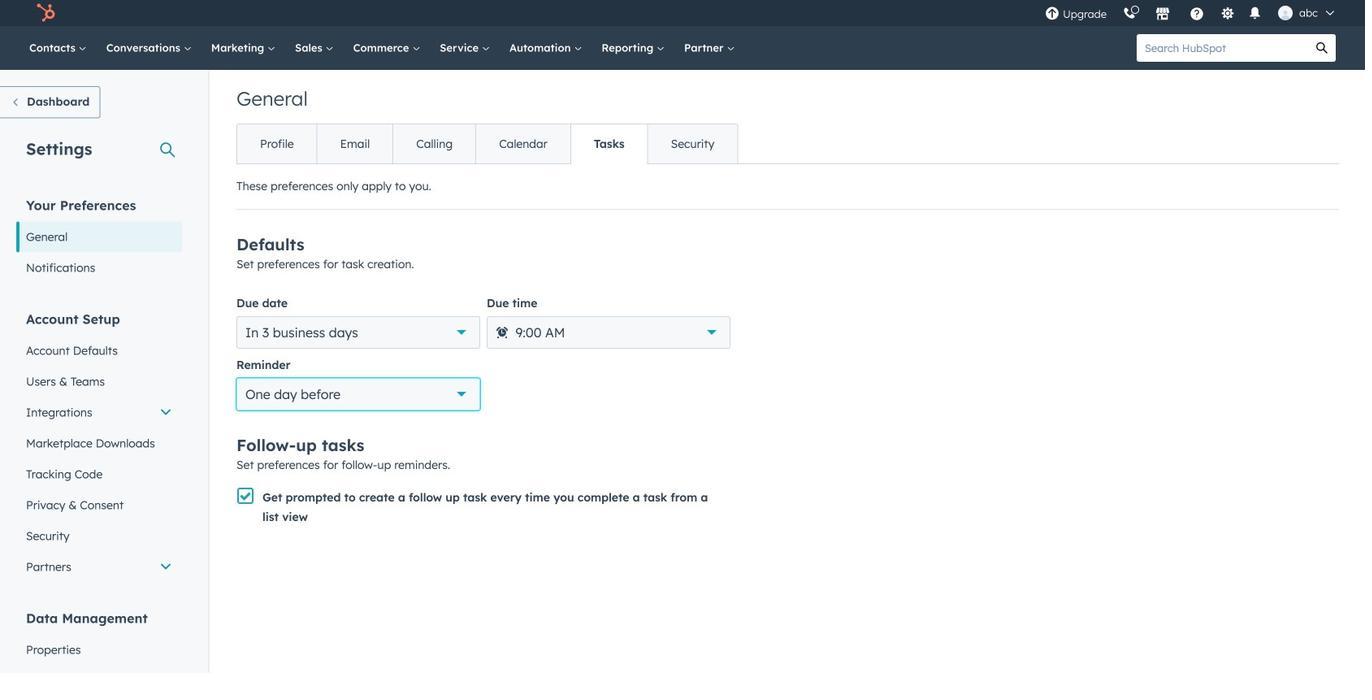 Task type: vqa. For each thing, say whether or not it's contained in the screenshot.
bottommost English
no



Task type: locate. For each thing, give the bounding box(es) containing it.
marketplaces image
[[1156, 7, 1171, 22]]

account setup element
[[16, 310, 182, 583]]

garebear orlando image
[[1279, 6, 1294, 20]]

navigation
[[237, 124, 738, 164]]

menu
[[1037, 0, 1346, 26]]



Task type: describe. For each thing, give the bounding box(es) containing it.
your preferences element
[[16, 196, 182, 283]]

data management element
[[16, 609, 182, 673]]

Search HubSpot search field
[[1137, 34, 1309, 62]]



